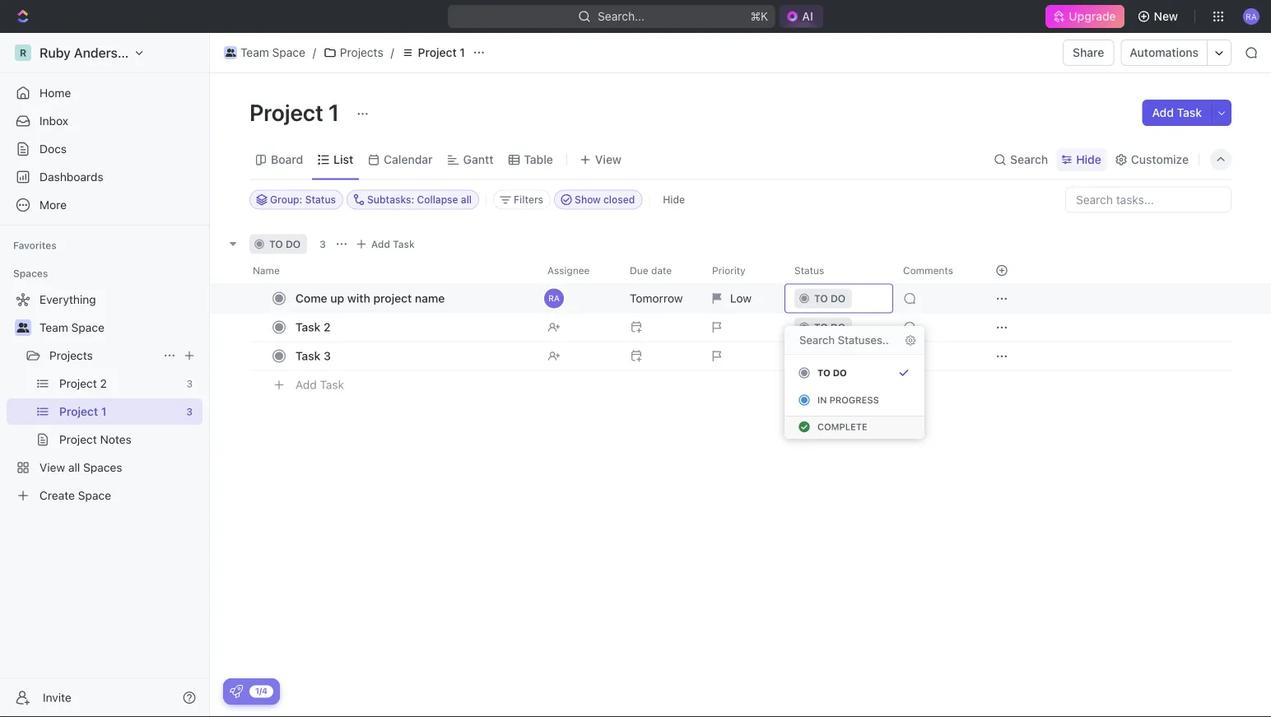 Task type: locate. For each thing, give the bounding box(es) containing it.
board link
[[268, 148, 303, 171]]

1 vertical spatial 1
[[329, 98, 340, 126]]

0 horizontal spatial team space
[[40, 321, 104, 334]]

2 / from the left
[[391, 46, 394, 59]]

1 vertical spatial to
[[815, 293, 828, 304]]

0 vertical spatial team space
[[241, 46, 305, 59]]

1 horizontal spatial /
[[391, 46, 394, 59]]

1
[[460, 46, 465, 59], [329, 98, 340, 126]]

tree containing team space
[[7, 287, 203, 509]]

2 vertical spatial to do
[[818, 368, 847, 378]]

1 vertical spatial project 1
[[250, 98, 345, 126]]

hide
[[1077, 153, 1102, 166], [663, 194, 685, 206]]

0 horizontal spatial user group image
[[17, 323, 29, 333]]

add task up customize
[[1153, 106, 1203, 119]]

task down ‎task
[[296, 349, 321, 363]]

to do button
[[792, 362, 918, 385]]

2 horizontal spatial add task
[[1153, 106, 1203, 119]]

1 horizontal spatial team
[[241, 46, 269, 59]]

do up search statuses... field
[[831, 293, 846, 304]]

task 3 link
[[292, 344, 535, 368]]

0 vertical spatial add task
[[1153, 106, 1203, 119]]

0 horizontal spatial team
[[40, 321, 68, 334]]

1 vertical spatial project
[[250, 98, 324, 126]]

task
[[1178, 106, 1203, 119], [393, 238, 415, 250], [296, 349, 321, 363], [320, 378, 344, 392]]

0 horizontal spatial project 1
[[250, 98, 345, 126]]

1 horizontal spatial 1
[[460, 46, 465, 59]]

tree inside "sidebar" navigation
[[7, 287, 203, 509]]

1 vertical spatial team space
[[40, 321, 104, 334]]

add task button up project
[[352, 234, 422, 254]]

user group image
[[225, 49, 236, 57], [17, 323, 29, 333]]

add up ‎come up with project name
[[371, 238, 390, 250]]

‎come
[[296, 292, 328, 305]]

1 horizontal spatial user group image
[[225, 49, 236, 57]]

1 horizontal spatial space
[[272, 46, 305, 59]]

share button
[[1063, 40, 1115, 66]]

do up ‎come
[[286, 238, 301, 250]]

0 horizontal spatial space
[[71, 321, 104, 334]]

tree
[[7, 287, 203, 509]]

1 vertical spatial do
[[831, 293, 846, 304]]

0 vertical spatial space
[[272, 46, 305, 59]]

0 vertical spatial add
[[1153, 106, 1175, 119]]

0 vertical spatial hide
[[1077, 153, 1102, 166]]

add task up project
[[371, 238, 415, 250]]

to do inside button
[[818, 368, 847, 378]]

add up customize
[[1153, 106, 1175, 119]]

0 vertical spatial add task button
[[1143, 100, 1212, 126]]

favorites
[[13, 240, 57, 251]]

2 vertical spatial add task
[[296, 378, 344, 392]]

1 vertical spatial to do
[[815, 293, 846, 304]]

3 up ‎come
[[320, 238, 326, 250]]

share
[[1073, 46, 1105, 59]]

1 vertical spatial 3
[[324, 349, 331, 363]]

do
[[286, 238, 301, 250], [831, 293, 846, 304], [833, 368, 847, 378]]

to do button
[[785, 284, 894, 313]]

0 vertical spatial do
[[286, 238, 301, 250]]

1 vertical spatial hide
[[663, 194, 685, 206]]

1 vertical spatial user group image
[[17, 323, 29, 333]]

1 inside project 1 link
[[460, 46, 465, 59]]

in
[[818, 395, 827, 406]]

table link
[[521, 148, 553, 171]]

0 horizontal spatial team space link
[[40, 315, 199, 341]]

1 vertical spatial team
[[40, 321, 68, 334]]

Search Statuses... field
[[798, 333, 892, 348]]

to do up in
[[818, 368, 847, 378]]

0 vertical spatial project
[[418, 46, 457, 59]]

1 horizontal spatial team space
[[241, 46, 305, 59]]

1 vertical spatial add
[[371, 238, 390, 250]]

complete
[[818, 422, 868, 432]]

dashboards link
[[7, 164, 203, 190]]

to do up ‎come
[[269, 238, 301, 250]]

new
[[1154, 9, 1179, 23]]

1 vertical spatial space
[[71, 321, 104, 334]]

add task down task 3
[[296, 378, 344, 392]]

1 vertical spatial team space link
[[40, 315, 199, 341]]

0 horizontal spatial hide
[[663, 194, 685, 206]]

list
[[334, 153, 354, 166]]

do inside button
[[833, 368, 847, 378]]

add task button down task 3
[[288, 375, 351, 395]]

0 horizontal spatial project
[[250, 98, 324, 126]]

0 vertical spatial 3
[[320, 238, 326, 250]]

‎task
[[296, 320, 321, 334]]

hide button
[[657, 190, 692, 210]]

1 horizontal spatial projects link
[[319, 43, 388, 63]]

space
[[272, 46, 305, 59], [71, 321, 104, 334]]

0 vertical spatial projects link
[[319, 43, 388, 63]]

0 horizontal spatial projects
[[49, 349, 93, 362]]

team space
[[241, 46, 305, 59], [40, 321, 104, 334]]

3 down 2
[[324, 349, 331, 363]]

projects
[[340, 46, 384, 59], [49, 349, 93, 362]]

0 horizontal spatial add task
[[296, 378, 344, 392]]

to do
[[269, 238, 301, 250], [815, 293, 846, 304], [818, 368, 847, 378]]

home link
[[7, 80, 203, 106]]

0 vertical spatial team space link
[[220, 43, 310, 63]]

2 vertical spatial add
[[296, 378, 317, 392]]

2 vertical spatial to
[[818, 368, 831, 378]]

1 vertical spatial projects
[[49, 349, 93, 362]]

add down task 3
[[296, 378, 317, 392]]

0 vertical spatial project 1
[[418, 46, 465, 59]]

team
[[241, 46, 269, 59], [40, 321, 68, 334]]

name
[[415, 292, 445, 305]]

inbox link
[[7, 108, 203, 134]]

hide inside dropdown button
[[1077, 153, 1102, 166]]

0 vertical spatial user group image
[[225, 49, 236, 57]]

do up in progress on the right bottom
[[833, 368, 847, 378]]

1 horizontal spatial project
[[418, 46, 457, 59]]

1 horizontal spatial add
[[371, 238, 390, 250]]

‎come up with project name
[[296, 292, 445, 305]]

0 vertical spatial to do
[[269, 238, 301, 250]]

team space link
[[220, 43, 310, 63], [40, 315, 199, 341]]

2 horizontal spatial add
[[1153, 106, 1175, 119]]

add task
[[1153, 106, 1203, 119], [371, 238, 415, 250], [296, 378, 344, 392]]

0 vertical spatial 1
[[460, 46, 465, 59]]

to do up search statuses... field
[[815, 293, 846, 304]]

0 horizontal spatial /
[[313, 46, 316, 59]]

Search tasks... text field
[[1067, 187, 1231, 212]]

with
[[347, 292, 371, 305]]

calendar
[[384, 153, 433, 166]]

new button
[[1131, 3, 1189, 30]]

/
[[313, 46, 316, 59], [391, 46, 394, 59]]

1 horizontal spatial hide
[[1077, 153, 1102, 166]]

add
[[1153, 106, 1175, 119], [371, 238, 390, 250], [296, 378, 317, 392]]

3
[[320, 238, 326, 250], [324, 349, 331, 363]]

search...
[[598, 9, 645, 23]]

project 1
[[418, 46, 465, 59], [250, 98, 345, 126]]

sidebar navigation
[[0, 33, 210, 717]]

1 vertical spatial projects link
[[49, 343, 157, 369]]

onboarding checklist button image
[[230, 685, 243, 698]]

favorites button
[[7, 236, 63, 255]]

project
[[418, 46, 457, 59], [250, 98, 324, 126]]

add task button
[[1143, 100, 1212, 126], [352, 234, 422, 254], [288, 375, 351, 395]]

1 horizontal spatial add task
[[371, 238, 415, 250]]

1 horizontal spatial projects
[[340, 46, 384, 59]]

2 vertical spatial do
[[833, 368, 847, 378]]

0 horizontal spatial add
[[296, 378, 317, 392]]

0 vertical spatial team
[[241, 46, 269, 59]]

0 horizontal spatial projects link
[[49, 343, 157, 369]]

space inside "sidebar" navigation
[[71, 321, 104, 334]]

to
[[269, 238, 283, 250], [815, 293, 828, 304], [818, 368, 831, 378]]

docs link
[[7, 136, 203, 162]]

projects link
[[319, 43, 388, 63], [49, 343, 157, 369]]

1 horizontal spatial team space link
[[220, 43, 310, 63]]

add task button up customize
[[1143, 100, 1212, 126]]

progress
[[830, 395, 880, 406]]

1 / from the left
[[313, 46, 316, 59]]



Task type: describe. For each thing, give the bounding box(es) containing it.
projects inside "sidebar" navigation
[[49, 349, 93, 362]]

gantt
[[463, 153, 494, 166]]

to inside button
[[818, 368, 831, 378]]

to do inside dropdown button
[[815, 293, 846, 304]]

hide button
[[1057, 148, 1107, 171]]

automations
[[1130, 46, 1199, 59]]

1 horizontal spatial project 1
[[418, 46, 465, 59]]

‎task 2
[[296, 320, 331, 334]]

task 3
[[296, 349, 331, 363]]

onboarding checklist button element
[[230, 685, 243, 698]]

2 vertical spatial add task button
[[288, 375, 351, 395]]

automations button
[[1122, 40, 1208, 65]]

docs
[[40, 142, 67, 156]]

⌘k
[[751, 9, 769, 23]]

hide inside button
[[663, 194, 685, 206]]

task inside task 3 link
[[296, 349, 321, 363]]

team space inside "sidebar" navigation
[[40, 321, 104, 334]]

upgrade
[[1069, 9, 1117, 23]]

customize button
[[1110, 148, 1194, 171]]

0 horizontal spatial 1
[[329, 98, 340, 126]]

1/4
[[255, 687, 268, 696]]

0 vertical spatial to
[[269, 238, 283, 250]]

project 1 link
[[398, 43, 470, 63]]

user group image inside team space link
[[225, 49, 236, 57]]

board
[[271, 153, 303, 166]]

complete button
[[783, 416, 927, 439]]

task down task 3
[[320, 378, 344, 392]]

invite
[[43, 691, 71, 705]]

search
[[1011, 153, 1049, 166]]

calendar link
[[381, 148, 433, 171]]

inbox
[[40, 114, 68, 128]]

0 vertical spatial projects
[[340, 46, 384, 59]]

user group image inside 'tree'
[[17, 323, 29, 333]]

table
[[524, 153, 553, 166]]

search button
[[989, 148, 1054, 171]]

2
[[324, 320, 331, 334]]

to inside dropdown button
[[815, 293, 828, 304]]

task up customize
[[1178, 106, 1203, 119]]

in progress
[[818, 395, 880, 406]]

up
[[331, 292, 344, 305]]

spaces
[[13, 268, 48, 279]]

upgrade link
[[1046, 5, 1125, 28]]

‎come up with project name link
[[292, 287, 535, 311]]

in progress button
[[792, 389, 918, 412]]

1 vertical spatial add task
[[371, 238, 415, 250]]

dashboards
[[40, 170, 103, 184]]

‎task 2 link
[[292, 315, 535, 339]]

gantt link
[[460, 148, 494, 171]]

customize
[[1132, 153, 1189, 166]]

project
[[374, 292, 412, 305]]

1 vertical spatial add task button
[[352, 234, 422, 254]]

home
[[40, 86, 71, 100]]

list link
[[330, 148, 354, 171]]

task up ‎come up with project name link
[[393, 238, 415, 250]]

do inside dropdown button
[[831, 293, 846, 304]]

team inside "sidebar" navigation
[[40, 321, 68, 334]]



Task type: vqa. For each thing, say whether or not it's contained in the screenshot.
the top team space
yes



